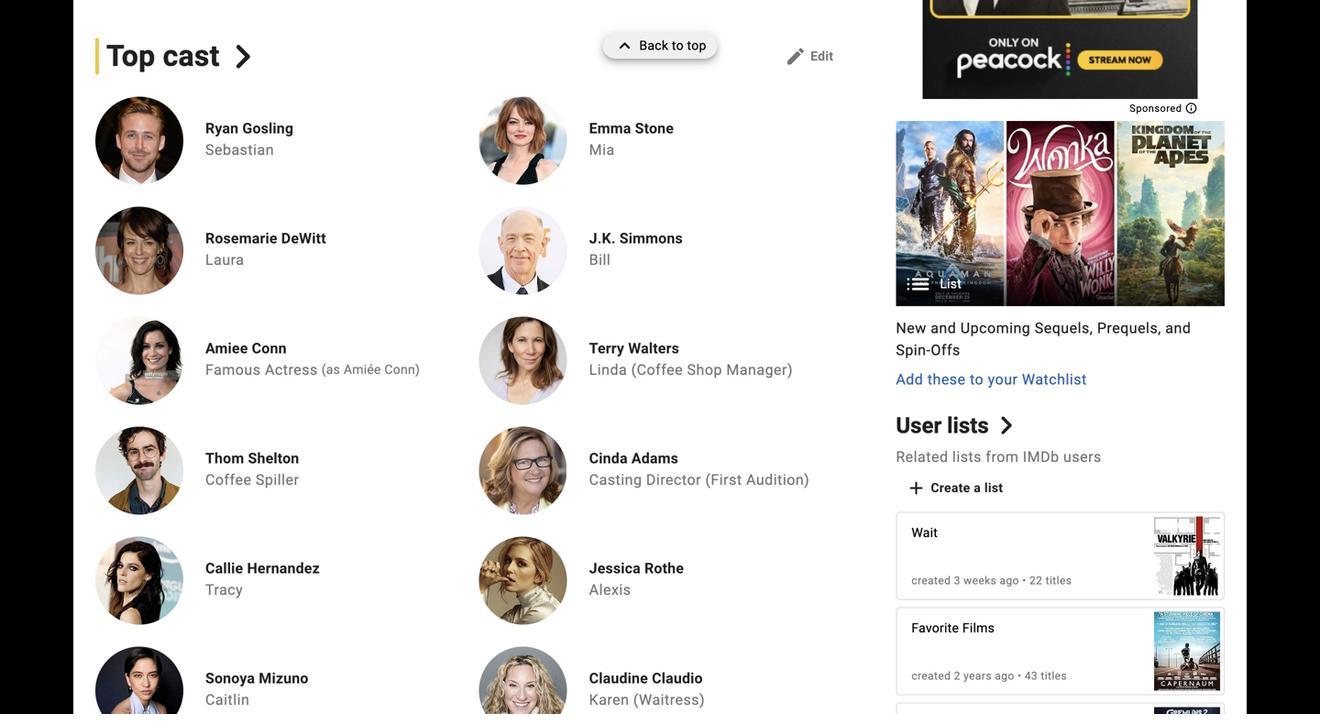 Task type: describe. For each thing, give the bounding box(es) containing it.
ryan gosling image
[[95, 97, 183, 185]]

manager)
[[727, 361, 793, 379]]

casting
[[589, 471, 642, 489]]

mizuno
[[259, 670, 309, 687]]

cinda adams link
[[589, 449, 817, 467]]

linda (coffee shop manager) link
[[589, 361, 793, 379]]

sonoya
[[205, 670, 255, 687]]

list group
[[896, 121, 1225, 306]]

bill link
[[589, 251, 611, 269]]

years
[[964, 670, 992, 683]]

mia
[[589, 141, 615, 159]]

2 and from the left
[[1166, 319, 1191, 337]]

j.k. simmons bill
[[589, 229, 683, 269]]

conn)
[[385, 362, 420, 377]]

from
[[986, 448, 1019, 466]]

3
[[954, 575, 961, 587]]

a
[[974, 481, 981, 496]]

linda
[[589, 361, 627, 379]]

related lists from imdb users
[[896, 448, 1102, 466]]

(as
[[322, 362, 340, 377]]

jessica rothe link
[[589, 559, 684, 577]]

rosemarie dewitt image
[[95, 207, 183, 295]]

thom shelton coffee spiller
[[205, 450, 299, 489]]

emma
[[589, 119, 631, 137]]

1 and from the left
[[931, 319, 957, 337]]

group containing new and upcoming sequels, prequels, and spin-offs
[[896, 121, 1225, 390]]

simmons
[[620, 229, 683, 247]]

chevron right inline image for 'user lists' link
[[998, 417, 1016, 434]]

new and upcoming sequels, prequels, and spin-offs
[[896, 319, 1191, 359]]

walters
[[628, 340, 679, 357]]

director
[[646, 471, 701, 489]]

terry walters image
[[479, 317, 567, 405]]

ryan gosling sebastian
[[205, 119, 294, 159]]

amiee conn link
[[205, 339, 427, 357]]

emma stone link
[[589, 119, 674, 137]]

user
[[896, 412, 942, 439]]

these
[[928, 371, 966, 388]]

shelton
[[248, 450, 299, 467]]

top cast link
[[95, 38, 255, 75]]

offs
[[931, 341, 961, 359]]

top
[[687, 38, 707, 53]]

create a list button
[[896, 472, 1018, 505]]

upcoming
[[961, 319, 1031, 337]]

cast
[[163, 39, 220, 74]]

ago for favorite films
[[995, 670, 1015, 683]]

famous actress link
[[205, 361, 318, 379]]

wait
[[912, 525, 938, 541]]

edit image
[[785, 46, 807, 68]]

sponsored
[[1130, 103, 1185, 114]]

j.k. simmons image
[[479, 207, 567, 295]]

sponsored content section
[[923, 0, 1198, 114]]

jessica rothe alexis
[[589, 560, 684, 599]]

emma stone mia
[[589, 119, 674, 159]]

claudine
[[589, 670, 648, 687]]

thom shelton link
[[205, 449, 307, 467]]

production art image
[[896, 121, 1225, 306]]

amiee
[[205, 340, 248, 357]]

callie hernandez image
[[95, 537, 183, 625]]

titles for favorite films
[[1041, 670, 1067, 683]]

caitlin link
[[205, 692, 250, 709]]

terry
[[589, 340, 625, 357]]

tracy
[[205, 582, 243, 599]]

edit
[[811, 49, 834, 64]]

edit button
[[778, 42, 841, 71]]

user lists link
[[896, 412, 1016, 439]]

lists for related
[[953, 448, 982, 466]]

alexis link
[[589, 582, 631, 599]]

back to top button
[[603, 33, 718, 59]]

back to top
[[640, 38, 707, 53]]

laura
[[205, 251, 244, 269]]

users
[[1064, 448, 1102, 466]]

karen (waitress) link
[[589, 692, 705, 709]]

emma stone image
[[479, 97, 567, 185]]

terry walters linda (coffee shop manager)
[[589, 340, 793, 379]]

weeks
[[964, 575, 997, 587]]

list
[[985, 481, 1003, 496]]

favorite
[[912, 621, 959, 636]]

titles for wait
[[1046, 575, 1072, 587]]

claudine claudio link
[[589, 669, 713, 688]]

rosemarie
[[205, 229, 278, 247]]

to inside group
[[970, 371, 984, 388]]

sequels,
[[1035, 319, 1093, 337]]

cinda adams image
[[479, 427, 567, 515]]

karen
[[589, 692, 629, 709]]

jessica rothe image
[[479, 537, 567, 625]]

j.k.
[[589, 229, 616, 247]]

sonoya mizuno caitlin
[[205, 670, 309, 709]]

rosemarie dewitt laura
[[205, 229, 326, 269]]

ago for wait
[[1000, 575, 1020, 587]]



Task type: locate. For each thing, give the bounding box(es) containing it.
0 horizontal spatial •
[[1018, 670, 1022, 683]]

0 vertical spatial •
[[1023, 575, 1027, 587]]

1 vertical spatial •
[[1018, 670, 1022, 683]]

chevron right inline image up from
[[998, 417, 1016, 434]]

films
[[963, 621, 995, 636]]

0 vertical spatial ago
[[1000, 575, 1020, 587]]

coffee spiller link
[[205, 471, 299, 489]]

claudine claudio image
[[479, 647, 567, 714]]

0 vertical spatial chevron right inline image
[[231, 45, 255, 68]]

created for favorite films
[[912, 670, 951, 683]]

amiee conn image
[[95, 317, 183, 405]]

favorite films
[[912, 621, 995, 636]]

to left your
[[970, 371, 984, 388]]

2
[[954, 670, 961, 683]]

caitlin
[[205, 692, 250, 709]]

(coffee
[[631, 361, 683, 379]]

terry walters link
[[589, 339, 801, 357]]

1 vertical spatial to
[[970, 371, 984, 388]]

watchlist
[[1022, 371, 1087, 388]]

• left '43' at the right bottom of the page
[[1018, 670, 1022, 683]]

0 horizontal spatial and
[[931, 319, 957, 337]]

dewitt
[[281, 229, 326, 247]]

claudine claudio karen (waitress)
[[589, 670, 705, 709]]

top cast
[[106, 39, 220, 74]]

j.k. simmons link
[[589, 229, 683, 247]]

rosemarie dewitt link
[[205, 229, 326, 247]]

chevron right inline image inside 'user lists' link
[[998, 417, 1016, 434]]

titles right 22 at the right bottom of page
[[1046, 575, 1072, 587]]

lists for user
[[947, 412, 989, 439]]

1 vertical spatial created
[[912, 670, 951, 683]]

rothe
[[645, 560, 684, 577]]

• left 22 at the right bottom of page
[[1023, 575, 1027, 587]]

lists
[[947, 412, 989, 439], [953, 448, 982, 466]]

ago
[[1000, 575, 1020, 587], [995, 670, 1015, 683]]

1 horizontal spatial •
[[1023, 575, 1027, 587]]

casting director (first audition) link
[[589, 471, 810, 489]]

• for favorite films
[[1018, 670, 1022, 683]]

43
[[1025, 670, 1038, 683]]

1 horizontal spatial to
[[970, 371, 984, 388]]

thom shelton image
[[95, 427, 183, 515]]

back
[[640, 38, 669, 53]]

0 horizontal spatial to
[[672, 38, 684, 53]]

created left '3'
[[912, 575, 951, 587]]

tracy link
[[205, 582, 243, 599]]

lists up the create a list
[[953, 448, 982, 466]]

• for wait
[[1023, 575, 1027, 587]]

adams
[[632, 450, 679, 467]]

and
[[931, 319, 957, 337], [1166, 319, 1191, 337]]

chevron right inline image
[[231, 45, 255, 68], [998, 417, 1016, 434]]

stone
[[635, 119, 674, 137]]

conn
[[252, 340, 287, 357]]

1 vertical spatial titles
[[1041, 670, 1067, 683]]

0 vertical spatial lists
[[947, 412, 989, 439]]

to left "top"
[[672, 38, 684, 53]]

callie hernandez link
[[205, 559, 320, 577]]

sonoya mizuno image
[[95, 647, 183, 714]]

expand less image
[[614, 33, 640, 59]]

chevron right inline image right cast
[[231, 45, 255, 68]]

titles right '43' at the right bottom of the page
[[1041, 670, 1067, 683]]

to
[[672, 38, 684, 53], [970, 371, 984, 388]]

created left 2
[[912, 670, 951, 683]]

spiller
[[256, 471, 299, 489]]

add these to your watchlist
[[896, 371, 1087, 388]]

callie
[[205, 560, 243, 577]]

1 vertical spatial lists
[[953, 448, 982, 466]]

1 created from the top
[[912, 575, 951, 587]]

created for wait
[[912, 575, 951, 587]]

add these to your watchlist button
[[896, 368, 1087, 390]]

1 horizontal spatial and
[[1166, 319, 1191, 337]]

and right prequels,
[[1166, 319, 1191, 337]]

cinda
[[589, 450, 628, 467]]

shop
[[687, 361, 722, 379]]

1 vertical spatial chevron right inline image
[[998, 417, 1016, 434]]

0 vertical spatial titles
[[1046, 575, 1072, 587]]

list
[[940, 276, 962, 291]]

ago left '43' at the right bottom of the page
[[995, 670, 1015, 683]]

group
[[896, 121, 1225, 390]]

and up offs
[[931, 319, 957, 337]]

chevron right inline image inside top cast link
[[231, 45, 255, 68]]

2 created from the top
[[912, 670, 951, 683]]

your
[[988, 371, 1018, 388]]

new and upcoming sequels, prequels, and spin-offs link
[[896, 317, 1225, 361]]

claudio
[[652, 670, 703, 687]]

0 vertical spatial created
[[912, 575, 951, 587]]

tom cruise in valkyrie (2008) image
[[1154, 507, 1220, 605]]

create
[[931, 481, 971, 496]]

bill
[[589, 251, 611, 269]]

mia link
[[589, 141, 615, 159]]

created 2 years ago • 43 titles
[[912, 670, 1067, 683]]

ago left 22 at the right bottom of page
[[1000, 575, 1020, 587]]

cinda adams casting director (first audition)
[[589, 450, 810, 489]]

0 horizontal spatial chevron right inline image
[[231, 45, 255, 68]]

1 horizontal spatial chevron right inline image
[[998, 417, 1016, 434]]

capernaum (2018) image
[[1154, 603, 1220, 700]]

new
[[896, 319, 927, 337]]

created
[[912, 575, 951, 587], [912, 670, 951, 683]]

1 vertical spatial ago
[[995, 670, 1015, 683]]

•
[[1023, 575, 1027, 587], [1018, 670, 1022, 683]]

add image
[[905, 477, 927, 499]]

chevron right inline image for top cast link
[[231, 45, 255, 68]]

hernandez
[[247, 560, 320, 577]]

sebastian link
[[205, 141, 274, 159]]

laura link
[[205, 251, 244, 269]]

top
[[106, 39, 155, 74]]

spin-
[[896, 341, 931, 359]]

famous
[[205, 361, 261, 379]]

imdb
[[1023, 448, 1060, 466]]

related
[[896, 448, 949, 466]]

lists up related lists from imdb users on the bottom right of page
[[947, 412, 989, 439]]

(first
[[706, 471, 742, 489]]

jessica
[[589, 560, 641, 577]]

22
[[1030, 575, 1043, 587]]

gosling
[[242, 119, 294, 137]]

coffee
[[205, 471, 252, 489]]

add
[[896, 371, 924, 388]]

amiée
[[344, 362, 381, 377]]

0 vertical spatial to
[[672, 38, 684, 53]]

create a list
[[931, 481, 1003, 496]]

user lists
[[896, 412, 989, 439]]

ryan gosling link
[[205, 119, 294, 137]]



Task type: vqa. For each thing, say whether or not it's contained in the screenshot.


